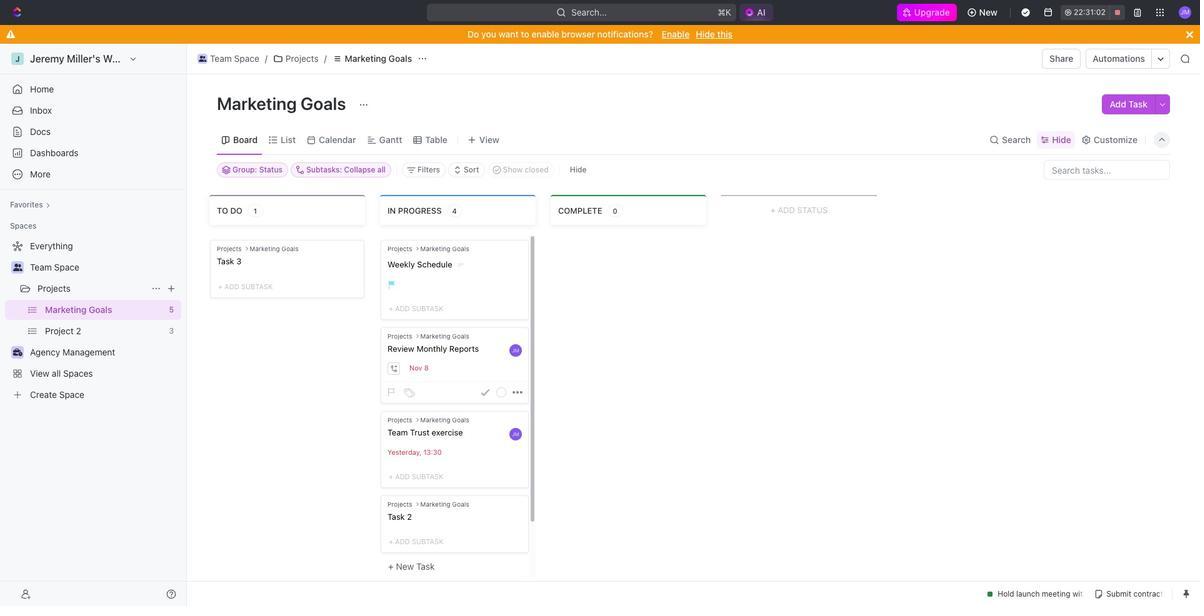 Task type: locate. For each thing, give the bounding box(es) containing it.
1 vertical spatial new
[[396, 562, 414, 572]]

1 vertical spatial spaces
[[63, 368, 93, 379]]

upgrade link
[[897, 4, 957, 21]]

+ add subtask up + new task
[[389, 538, 444, 546]]

projects inside tree
[[38, 283, 71, 294]]

upgrade
[[915, 7, 951, 18]]

view button
[[463, 125, 504, 154]]

set priority image
[[381, 383, 400, 402]]

1 vertical spatial task
[[217, 256, 234, 266]]

0 vertical spatial new
[[979, 7, 998, 18]]

marketing goals inside the sidebar navigation
[[45, 304, 112, 315]]

ai button
[[740, 4, 773, 21]]

add inside button
[[1110, 99, 1127, 109]]

list link
[[278, 131, 296, 148]]

1 horizontal spatial team space link
[[194, 51, 263, 66]]

hide right search
[[1052, 134, 1071, 145]]

user group image
[[199, 56, 206, 62], [13, 264, 22, 271]]

spaces down agency management
[[63, 368, 93, 379]]

0 horizontal spatial marketing goals link
[[45, 300, 164, 320]]

0 vertical spatial spaces
[[10, 221, 36, 231]]

space
[[234, 53, 259, 64], [54, 262, 79, 273], [59, 390, 84, 400]]

to do
[[217, 205, 243, 215]]

1 horizontal spatial new
[[979, 7, 998, 18]]

0 vertical spatial projects link
[[270, 51, 322, 66]]

subtask
[[241, 282, 273, 290], [412, 304, 444, 312], [412, 388, 444, 396], [412, 473, 444, 481], [412, 538, 444, 546]]

automations
[[1093, 53, 1145, 64]]

share
[[1050, 53, 1074, 64]]

3 down do
[[236, 256, 242, 266]]

2 horizontal spatial task
[[1129, 99, 1148, 109]]

weekly
[[388, 259, 415, 269]]

0 vertical spatial task
[[1129, 99, 1148, 109]]

jm button for review monthly reports
[[508, 343, 523, 358]]

subtask down 13:30
[[412, 473, 444, 481]]

this
[[717, 29, 733, 39]]

1 horizontal spatial to
[[521, 29, 529, 39]]

jm button for team trust exercise
[[508, 427, 523, 442]]

/
[[265, 53, 268, 64], [324, 53, 327, 64]]

1 vertical spatial view
[[30, 368, 49, 379]]

calendar link
[[316, 131, 356, 148]]

0 horizontal spatial team space link
[[30, 258, 179, 278]]

sort button
[[448, 163, 485, 178]]

business time image
[[13, 349, 22, 356]]

3 down 5
[[169, 326, 174, 336]]

1 horizontal spatial all
[[378, 165, 386, 174]]

2 vertical spatial jm
[[512, 432, 519, 438]]

enable
[[532, 29, 559, 39]]

hide up complete
[[570, 165, 587, 174]]

closed
[[525, 165, 549, 174]]

hide inside hide dropdown button
[[1052, 134, 1071, 145]]

1 vertical spatial status
[[797, 205, 828, 215]]

notifications?
[[597, 29, 653, 39]]

0 vertical spatial view
[[479, 134, 500, 145]]

1 vertical spatial team
[[30, 262, 52, 273]]

hide inside hide button
[[570, 165, 587, 174]]

0 vertical spatial user group image
[[199, 56, 206, 62]]

view button
[[463, 131, 504, 148]]

spaces down favorites
[[10, 221, 36, 231]]

1 horizontal spatial hide
[[696, 29, 715, 39]]

0 vertical spatial team space link
[[194, 51, 263, 66]]

1 vertical spatial team space
[[30, 262, 79, 273]]

view inside tree
[[30, 368, 49, 379]]

0 horizontal spatial hide
[[570, 165, 587, 174]]

1 horizontal spatial team
[[210, 53, 232, 64]]

task
[[1129, 99, 1148, 109], [217, 256, 234, 266], [416, 562, 435, 572]]

0 horizontal spatial all
[[52, 368, 61, 379]]

marketing goals
[[345, 53, 412, 64], [217, 93, 350, 114], [250, 245, 299, 253], [420, 245, 469, 253], [45, 304, 112, 315], [420, 332, 469, 340], [420, 417, 469, 424], [420, 501, 469, 508]]

+ add subtask down "task 3"
[[218, 282, 273, 290]]

⌘k
[[718, 7, 732, 18]]

1 horizontal spatial user group image
[[199, 56, 206, 62]]

0 horizontal spatial 3
[[169, 326, 174, 336]]

schedule
[[417, 259, 452, 269]]

subtask down "task 3"
[[241, 282, 273, 290]]

0 horizontal spatial spaces
[[10, 221, 36, 231]]

1 vertical spatial jm button
[[508, 343, 523, 358]]

+ add subtask
[[218, 282, 273, 290], [389, 304, 444, 312], [389, 388, 444, 396], [389, 473, 444, 481], [389, 538, 444, 546]]

show closed
[[503, 165, 549, 174]]

view up create
[[30, 368, 49, 379]]

to left do
[[217, 205, 228, 215]]

1 horizontal spatial team space
[[210, 53, 259, 64]]

task inside button
[[1129, 99, 1148, 109]]

dashboards link
[[5, 143, 181, 163]]

2 horizontal spatial team
[[388, 428, 408, 438]]

1 vertical spatial 2
[[407, 512, 412, 522]]

hide left this
[[696, 29, 715, 39]]

2 right project
[[76, 326, 81, 336]]

tree containing everything
[[5, 236, 181, 405]]

0 horizontal spatial 2
[[76, 326, 81, 336]]

Search tasks... text field
[[1045, 161, 1170, 179]]

gantt
[[379, 134, 402, 145]]

1 vertical spatial team space link
[[30, 258, 179, 278]]

0 horizontal spatial task
[[217, 256, 234, 266]]

customize
[[1094, 134, 1138, 145]]

+ add status
[[771, 205, 828, 215]]

1 vertical spatial to
[[217, 205, 228, 215]]

jm button
[[1175, 3, 1195, 23], [508, 343, 523, 358], [508, 427, 523, 442]]

agency
[[30, 347, 60, 358]]

0 vertical spatial to
[[521, 29, 529, 39]]

goals
[[389, 53, 412, 64], [301, 93, 346, 114], [282, 245, 299, 253], [452, 245, 469, 253], [89, 304, 112, 315], [452, 332, 469, 340], [452, 417, 469, 424], [452, 501, 469, 508]]

more button
[[5, 164, 181, 184]]

0 horizontal spatial team
[[30, 262, 52, 273]]

projects
[[286, 53, 319, 64], [217, 245, 242, 253], [388, 245, 412, 253], [38, 283, 71, 294], [388, 332, 412, 340], [388, 417, 412, 424], [388, 501, 412, 508]]

0
[[613, 207, 617, 215]]

1 vertical spatial projects link
[[38, 279, 146, 299]]

1 vertical spatial hide
[[1052, 134, 1071, 145]]

1 / from the left
[[265, 53, 268, 64]]

2 / from the left
[[324, 53, 327, 64]]

0 horizontal spatial new
[[396, 562, 414, 572]]

add task button
[[1103, 94, 1155, 114]]

view up sort dropdown button
[[479, 134, 500, 145]]

collapse
[[344, 165, 375, 174]]

1 horizontal spatial spaces
[[63, 368, 93, 379]]

1 horizontal spatial /
[[324, 53, 327, 64]]

subtask up + new task
[[412, 538, 444, 546]]

calendar
[[319, 134, 356, 145]]

+ add subtask down yesterday , 13:30
[[389, 473, 444, 481]]

team space link
[[194, 51, 263, 66], [30, 258, 179, 278]]

jm inside review monthly reports jm
[[512, 347, 519, 354]]

yesterday , 13:30
[[388, 448, 442, 456]]

1 horizontal spatial task
[[416, 562, 435, 572]]

project
[[45, 326, 74, 336]]

create space link
[[5, 385, 179, 405]]

1 horizontal spatial view
[[479, 134, 500, 145]]

all right "collapse"
[[378, 165, 386, 174]]

1 vertical spatial marketing goals link
[[45, 300, 164, 320]]

1 vertical spatial all
[[52, 368, 61, 379]]

to right "want"
[[521, 29, 529, 39]]

table
[[425, 134, 448, 145]]

0 vertical spatial team space
[[210, 53, 259, 64]]

1 horizontal spatial 2
[[407, 512, 412, 522]]

sidebar navigation
[[0, 44, 189, 606]]

3
[[236, 256, 242, 266], [169, 326, 174, 336]]

nov 8
[[410, 364, 429, 372]]

2 right ‎task
[[407, 512, 412, 522]]

0 vertical spatial jm
[[1181, 8, 1190, 16]]

projects link
[[270, 51, 322, 66], [38, 279, 146, 299]]

+ add subtask up review
[[389, 304, 444, 312]]

1 vertical spatial jm
[[512, 347, 519, 354]]

team space inside tree
[[30, 262, 79, 273]]

project 2 link
[[45, 321, 164, 341]]

jm
[[1181, 8, 1190, 16], [512, 347, 519, 354], [512, 432, 519, 438]]

all up create space
[[52, 368, 61, 379]]

ai
[[757, 7, 766, 18]]

project 2
[[45, 326, 81, 336]]

nov
[[410, 364, 422, 372]]

0 vertical spatial marketing goals link
[[329, 51, 415, 66]]

tree inside the sidebar navigation
[[5, 236, 181, 405]]

review
[[388, 344, 414, 354]]

new down the ‎task 2
[[396, 562, 414, 572]]

2 vertical spatial team
[[388, 428, 408, 438]]

jeremy miller's workspace, , element
[[11, 53, 24, 65]]

0 vertical spatial status
[[259, 165, 283, 174]]

spaces
[[10, 221, 36, 231], [63, 368, 93, 379]]

1 horizontal spatial marketing goals link
[[329, 51, 415, 66]]

1 vertical spatial 3
[[169, 326, 174, 336]]

inbox link
[[5, 101, 181, 121]]

0 vertical spatial 3
[[236, 256, 242, 266]]

tree
[[5, 236, 181, 405]]

2 inside tree
[[76, 326, 81, 336]]

agency management link
[[30, 343, 179, 363]]

jm inside team trust exercise jm
[[512, 432, 519, 438]]

1 horizontal spatial 3
[[236, 256, 242, 266]]

search button
[[986, 131, 1035, 148]]

automations button
[[1087, 49, 1152, 68]]

0 horizontal spatial team space
[[30, 262, 79, 273]]

+
[[771, 205, 776, 215], [218, 282, 223, 290], [389, 304, 393, 312], [389, 388, 393, 396], [389, 473, 393, 481], [389, 538, 393, 546], [388, 562, 394, 572]]

management
[[63, 347, 115, 358]]

add
[[1110, 99, 1127, 109], [778, 205, 795, 215], [225, 282, 239, 290], [395, 304, 410, 312], [395, 388, 410, 396], [395, 473, 410, 481], [395, 538, 410, 546]]

set priority element
[[381, 383, 400, 402]]

everything link
[[5, 236, 179, 256]]

subtasks: collapse all
[[306, 165, 386, 174]]

0 vertical spatial 2
[[76, 326, 81, 336]]

0 horizontal spatial /
[[265, 53, 268, 64]]

exercise
[[432, 428, 463, 438]]

view inside button
[[479, 134, 500, 145]]

new right upgrade
[[979, 7, 998, 18]]

0 horizontal spatial view
[[30, 368, 49, 379]]

5
[[169, 305, 174, 314]]

team inside tree
[[30, 262, 52, 273]]

everything
[[30, 241, 73, 251]]

monthly
[[417, 344, 447, 354]]

2 vertical spatial hide
[[570, 165, 587, 174]]

0 horizontal spatial user group image
[[13, 264, 22, 271]]

0 vertical spatial team
[[210, 53, 232, 64]]

2 horizontal spatial hide
[[1052, 134, 1071, 145]]

2 vertical spatial jm button
[[508, 427, 523, 442]]



Task type: describe. For each thing, give the bounding box(es) containing it.
22:31:02 button
[[1061, 5, 1125, 20]]

0 vertical spatial all
[[378, 165, 386, 174]]

home
[[30, 84, 54, 94]]

docs
[[30, 126, 51, 137]]

1 horizontal spatial status
[[797, 205, 828, 215]]

subtasks:
[[306, 165, 342, 174]]

search
[[1002, 134, 1031, 145]]

reports
[[449, 344, 479, 354]]

create space
[[30, 390, 84, 400]]

0 horizontal spatial projects link
[[38, 279, 146, 299]]

2 for ‎task 2
[[407, 512, 412, 522]]

13:30
[[423, 448, 442, 456]]

board link
[[231, 131, 258, 148]]

0 vertical spatial space
[[234, 53, 259, 64]]

complete
[[558, 205, 602, 215]]

marketing inside tree
[[45, 304, 87, 315]]

show closed button
[[487, 163, 554, 178]]

view all spaces link
[[5, 364, 179, 384]]

you
[[481, 29, 496, 39]]

weekly schedule
[[388, 259, 452, 269]]

trust
[[410, 428, 430, 438]]

inbox
[[30, 105, 52, 116]]

share button
[[1042, 49, 1081, 69]]

view for view all spaces
[[30, 368, 49, 379]]

filters button
[[402, 163, 446, 178]]

filters
[[418, 165, 440, 174]]

jm inside dropdown button
[[1181, 8, 1190, 16]]

do
[[468, 29, 479, 39]]

new inside button
[[979, 7, 998, 18]]

0 horizontal spatial to
[[217, 205, 228, 215]]

‎task
[[388, 512, 405, 522]]

do
[[230, 205, 243, 215]]

docs link
[[5, 122, 181, 142]]

1 horizontal spatial projects link
[[270, 51, 322, 66]]

2 vertical spatial space
[[59, 390, 84, 400]]

subtask down 8
[[412, 388, 444, 396]]

hide button
[[1037, 131, 1075, 148]]

review monthly reports jm
[[388, 344, 519, 354]]

progress
[[398, 205, 442, 215]]

favorites button
[[5, 198, 55, 213]]

create
[[30, 390, 57, 400]]

sort
[[464, 165, 479, 174]]

gantt link
[[377, 131, 402, 148]]

favorites
[[10, 200, 43, 209]]

jeremy
[[30, 53, 64, 64]]

jeremy miller's workspace
[[30, 53, 155, 64]]

board
[[233, 134, 258, 145]]

show
[[503, 165, 523, 174]]

workspace
[[103, 53, 155, 64]]

home link
[[5, 79, 181, 99]]

1
[[254, 207, 257, 215]]

dashboards
[[30, 148, 79, 158]]

group: status
[[233, 165, 283, 174]]

jm for review monthly reports
[[512, 347, 519, 354]]

browser
[[562, 29, 595, 39]]

add task
[[1110, 99, 1148, 109]]

subtask up monthly on the bottom of the page
[[412, 304, 444, 312]]

group:
[[233, 165, 257, 174]]

more
[[30, 169, 51, 179]]

all inside the sidebar navigation
[[52, 368, 61, 379]]

task 3
[[217, 256, 242, 266]]

in
[[388, 205, 396, 215]]

hide button
[[565, 163, 592, 178]]

j
[[15, 54, 20, 63]]

0 vertical spatial hide
[[696, 29, 715, 39]]

spaces inside tree
[[63, 368, 93, 379]]

+ add subtask down nov 8 dropdown button
[[389, 388, 444, 396]]

enable
[[662, 29, 690, 39]]

agency management
[[30, 347, 115, 358]]

0 vertical spatial jm button
[[1175, 3, 1195, 23]]

yesterday
[[388, 448, 419, 456]]

team trust exercise jm
[[388, 428, 519, 438]]

new button
[[962, 3, 1005, 23]]

in progress
[[388, 205, 442, 215]]

want
[[499, 29, 519, 39]]

0 horizontal spatial status
[[259, 165, 283, 174]]

goals inside tree
[[89, 304, 112, 315]]

8
[[424, 364, 429, 372]]

1 vertical spatial space
[[54, 262, 79, 273]]

22:31:02
[[1074, 8, 1106, 17]]

+ new task
[[388, 562, 435, 572]]

do you want to enable browser notifications? enable hide this
[[468, 29, 733, 39]]

list
[[281, 134, 296, 145]]

nov 8 button
[[410, 364, 432, 374]]

customize button
[[1078, 131, 1142, 148]]

miller's
[[67, 53, 101, 64]]

user group image inside team space link
[[199, 56, 206, 62]]

4
[[452, 207, 457, 215]]

2 vertical spatial task
[[416, 562, 435, 572]]

view for view
[[479, 134, 500, 145]]

jm for team trust exercise
[[512, 432, 519, 438]]

2 for project 2
[[76, 326, 81, 336]]

search...
[[572, 7, 607, 18]]

1 vertical spatial user group image
[[13, 264, 22, 271]]

,
[[419, 448, 422, 456]]

3 inside tree
[[169, 326, 174, 336]]



Task type: vqa. For each thing, say whether or not it's contained in the screenshot.
Update
no



